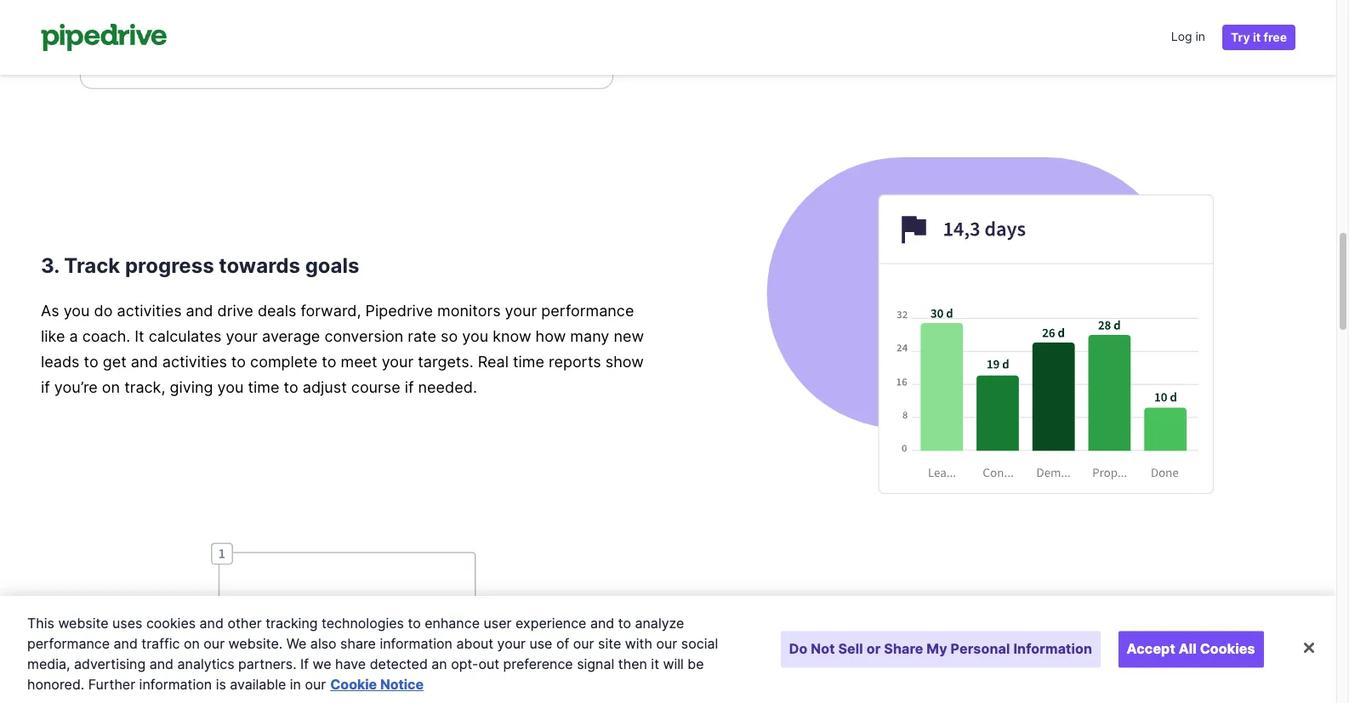 Task type: vqa. For each thing, say whether or not it's contained in the screenshot.
work.
no



Task type: locate. For each thing, give the bounding box(es) containing it.
3.
[[41, 254, 59, 278]]

0 vertical spatial information
[[380, 635, 452, 652]]

your
[[505, 302, 537, 320], [226, 328, 258, 345], [382, 353, 414, 371], [497, 635, 526, 652]]

0 vertical spatial time
[[513, 353, 544, 371]]

if right course
[[405, 379, 414, 396]]

1 vertical spatial time
[[248, 379, 279, 396]]

time down know
[[513, 353, 544, 371]]

do
[[94, 302, 113, 320]]

you
[[63, 302, 90, 320], [462, 328, 488, 345], [217, 379, 244, 396]]

0 vertical spatial activities
[[117, 302, 182, 320]]

in
[[1196, 29, 1205, 43], [290, 676, 301, 693]]

1 vertical spatial performance
[[27, 635, 110, 652]]

your up know
[[505, 302, 537, 320]]

know
[[493, 328, 531, 345]]

you up a
[[63, 302, 90, 320]]

4. optimize and grow
[[685, 635, 896, 660]]

it inside button
[[1253, 30, 1261, 44]]

share
[[884, 641, 923, 658]]

user
[[484, 615, 512, 632]]

track
[[64, 254, 120, 278]]

not
[[811, 641, 835, 658]]

1 vertical spatial in
[[290, 676, 301, 693]]

your down user
[[497, 635, 526, 652]]

also
[[310, 635, 336, 652]]

other
[[227, 615, 262, 632]]

0 horizontal spatial you
[[63, 302, 90, 320]]

your up course
[[382, 353, 414, 371]]

performance down "website"
[[27, 635, 110, 652]]

experience
[[515, 615, 586, 632]]

it
[[1253, 30, 1261, 44], [651, 656, 659, 673]]

time down complete
[[248, 379, 279, 396]]

performance
[[541, 302, 634, 320], [27, 635, 110, 652]]

1 vertical spatial you
[[462, 328, 488, 345]]

on inside as you do activities and drive deals forward, pipedrive monitors your performance like a coach. it calculates your average conversion rate so you know how many new leads to get and activities to complete to meet your targets. real time reports show if you're on track, giving you time to adjust course if needed.
[[102, 379, 120, 396]]

grow
[[846, 635, 896, 660]]

to
[[84, 353, 98, 371], [231, 353, 246, 371], [322, 353, 336, 371], [284, 379, 298, 396], [408, 615, 421, 632], [618, 615, 631, 632]]

coach.
[[82, 328, 130, 345]]

if down leads
[[41, 379, 50, 396]]

0 horizontal spatial performance
[[27, 635, 110, 652]]

4.
[[685, 635, 704, 660]]

0 horizontal spatial if
[[41, 379, 50, 396]]

activities up giving
[[162, 353, 227, 371]]

0 vertical spatial in
[[1196, 29, 1205, 43]]

activities up it
[[117, 302, 182, 320]]

time
[[513, 353, 544, 371], [248, 379, 279, 396]]

website
[[58, 615, 108, 632]]

our
[[204, 635, 225, 652], [573, 635, 594, 652], [656, 635, 677, 652], [305, 676, 326, 693]]

with
[[625, 635, 652, 652]]

1 horizontal spatial performance
[[541, 302, 634, 320]]

and up 'calculates' at the top
[[186, 302, 213, 320]]

0 horizontal spatial in
[[290, 676, 301, 693]]

1 vertical spatial it
[[651, 656, 659, 673]]

on up analytics
[[184, 635, 200, 652]]

get
[[103, 353, 127, 371]]

on
[[102, 379, 120, 396], [184, 635, 200, 652]]

we
[[286, 635, 307, 652]]

1 horizontal spatial if
[[405, 379, 414, 396]]

forward,
[[301, 302, 361, 320]]

2 vertical spatial you
[[217, 379, 244, 396]]

my
[[927, 641, 947, 658]]

it right try
[[1253, 30, 1261, 44]]

information
[[380, 635, 452, 652], [139, 676, 212, 693]]

0 vertical spatial performance
[[541, 302, 634, 320]]

try it free
[[1231, 30, 1287, 44]]

0 horizontal spatial on
[[102, 379, 120, 396]]

and left "grow"
[[804, 635, 841, 660]]

privacy alert dialog
[[0, 596, 1336, 703]]

in down if
[[290, 676, 301, 693]]

activities
[[117, 302, 182, 320], [162, 353, 227, 371]]

drive
[[217, 302, 253, 320]]

0 vertical spatial it
[[1253, 30, 1261, 44]]

notice
[[380, 676, 424, 693]]

progress
[[125, 254, 214, 278]]

you right so
[[462, 328, 488, 345]]

performance inside as you do activities and drive deals forward, pipedrive monitors your performance like a coach. it calculates your average conversion rate so you know how many new leads to get and activities to complete to meet your targets. real time reports show if you're on track, giving you time to adjust course if needed.
[[541, 302, 634, 320]]

1 horizontal spatial it
[[1253, 30, 1261, 44]]

on down get
[[102, 379, 120, 396]]

analytics
[[177, 656, 234, 673]]

targets.
[[418, 353, 473, 371]]

0 vertical spatial on
[[102, 379, 120, 396]]

performance up "many"
[[541, 302, 634, 320]]

it left will
[[651, 656, 659, 673]]

do
[[789, 641, 808, 658]]

1 horizontal spatial information
[[380, 635, 452, 652]]

0 horizontal spatial time
[[248, 379, 279, 396]]

social
[[681, 635, 718, 652]]

1 vertical spatial on
[[184, 635, 200, 652]]

1 horizontal spatial on
[[184, 635, 200, 652]]

1 horizontal spatial time
[[513, 353, 544, 371]]

this website uses cookies and other tracking technologies to enhance user experience and to analyze performance and traffic on our website. we also share information about your use of our site with our social media, advertising and analytics partners. if we have detected an opt-out preference signal then it will be honored. further information is available in our
[[27, 615, 718, 693]]

information up detected
[[380, 635, 452, 652]]

1 vertical spatial information
[[139, 676, 212, 693]]

advertising
[[74, 656, 146, 673]]

in right log
[[1196, 29, 1205, 43]]

accept all cookies button
[[1118, 631, 1264, 668]]

1 horizontal spatial in
[[1196, 29, 1205, 43]]

if
[[41, 379, 50, 396], [405, 379, 414, 396]]

as you do activities and drive deals forward, pipedrive monitors your performance like a coach. it calculates your average conversion rate so you know how many new leads to get and activities to complete to meet your targets. real time reports show if you're on track, giving you time to adjust course if needed.
[[41, 302, 644, 396]]

you right giving
[[217, 379, 244, 396]]

preference
[[503, 656, 573, 673]]

to up adjust
[[322, 353, 336, 371]]

2 if from the left
[[405, 379, 414, 396]]

a
[[69, 328, 78, 345]]

0 horizontal spatial it
[[651, 656, 659, 673]]

try
[[1231, 30, 1250, 44]]

monitors
[[437, 302, 501, 320]]

have
[[335, 656, 366, 673]]

and
[[186, 302, 213, 320], [131, 353, 158, 371], [200, 615, 224, 632], [590, 615, 614, 632], [804, 635, 841, 660], [114, 635, 138, 652], [149, 656, 174, 673]]

personal
[[951, 641, 1010, 658]]

and down uses
[[114, 635, 138, 652]]

0 horizontal spatial information
[[139, 676, 212, 693]]

an
[[432, 656, 447, 673]]

1 horizontal spatial you
[[217, 379, 244, 396]]

accept all cookies
[[1127, 641, 1255, 658]]

then
[[618, 656, 647, 673]]

show
[[605, 353, 644, 371]]

tracking
[[266, 615, 318, 632]]

information down analytics
[[139, 676, 212, 693]]



Task type: describe. For each thing, give the bounding box(es) containing it.
to down complete
[[284, 379, 298, 396]]

and left other on the left of the page
[[200, 615, 224, 632]]

adjust
[[303, 379, 347, 396]]

partners.
[[238, 656, 296, 673]]

further
[[88, 676, 135, 693]]

we
[[313, 656, 331, 673]]

our down the we
[[305, 676, 326, 693]]

cookies
[[1200, 641, 1255, 658]]

cookie notice link
[[330, 676, 424, 693]]

use
[[529, 635, 552, 652]]

performance inside the "this website uses cookies and other tracking technologies to enhance user experience and to analyze performance and traffic on our website. we also share information about your use of our site with our social media, advertising and analytics partners. if we have detected an opt-out preference signal then it will be honored. further information is available in our"
[[27, 635, 110, 652]]

0 vertical spatial you
[[63, 302, 90, 320]]

honored.
[[27, 676, 84, 693]]

your inside the "this website uses cookies and other tracking technologies to enhance user experience and to analyze performance and traffic on our website. we also share information about your use of our site with our social media, advertising and analytics partners. if we have detected an opt-out preference signal then it will be honored. further information is available in our"
[[497, 635, 526, 652]]

try it free button
[[1222, 25, 1295, 50]]

about
[[456, 635, 493, 652]]

cookie
[[330, 676, 377, 693]]

average
[[262, 328, 320, 345]]

leads
[[41, 353, 80, 371]]

many
[[570, 328, 609, 345]]

to left complete
[[231, 353, 246, 371]]

sell
[[838, 641, 863, 658]]

to left enhance
[[408, 615, 421, 632]]

free
[[1264, 30, 1287, 44]]

cookie notice
[[330, 676, 424, 693]]

you're
[[54, 379, 98, 396]]

giving
[[170, 379, 213, 396]]

is
[[216, 676, 226, 693]]

needed.
[[418, 379, 477, 396]]

2 horizontal spatial you
[[462, 328, 488, 345]]

do not sell or share my personal information
[[789, 641, 1092, 658]]

real
[[478, 353, 509, 371]]

media,
[[27, 656, 70, 673]]

and up track,
[[131, 353, 158, 371]]

in inside the "this website uses cookies and other tracking technologies to enhance user experience and to analyze performance and traffic on our website. we also share information about your use of our site with our social media, advertising and analytics partners. if we have detected an opt-out preference signal then it will be honored. further information is available in our"
[[290, 676, 301, 693]]

this
[[27, 615, 54, 632]]

on inside the "this website uses cookies and other tracking technologies to enhance user experience and to analyze performance and traffic on our website. we also share information about your use of our site with our social media, advertising and analytics partners. if we have detected an opt-out preference signal then it will be honored. further information is available in our"
[[184, 635, 200, 652]]

pipedrive
[[365, 302, 433, 320]]

it inside the "this website uses cookies and other tracking technologies to enhance user experience and to analyze performance and traffic on our website. we also share information about your use of our site with our social media, advertising and analytics partners. if we have detected an opt-out preference signal then it will be honored. further information is available in our"
[[651, 656, 659, 673]]

meet
[[341, 353, 377, 371]]

as
[[41, 302, 59, 320]]

to left get
[[84, 353, 98, 371]]

it
[[135, 328, 144, 345]]

analyze
[[635, 615, 684, 632]]

course
[[351, 379, 400, 396]]

website.
[[228, 635, 283, 652]]

technologies
[[322, 615, 404, 632]]

all
[[1179, 641, 1197, 658]]

do not sell or share my personal information button
[[781, 631, 1101, 668]]

towards
[[219, 254, 300, 278]]

so
[[441, 328, 458, 345]]

in inside 'link'
[[1196, 29, 1205, 43]]

optimize
[[709, 635, 799, 660]]

will
[[663, 656, 684, 673]]

signal
[[577, 656, 614, 673]]

3. track progress towards goals
[[41, 254, 359, 278]]

and up site
[[590, 615, 614, 632]]

1 if from the left
[[41, 379, 50, 396]]

or
[[867, 641, 881, 658]]

information
[[1013, 641, 1092, 658]]

log in
[[1171, 29, 1205, 43]]

our up analytics
[[204, 635, 225, 652]]

opt-
[[451, 656, 478, 673]]

1 vertical spatial activities
[[162, 353, 227, 371]]

track,
[[124, 379, 165, 396]]

of
[[556, 635, 569, 652]]

cookies
[[146, 615, 196, 632]]

available
[[230, 676, 286, 693]]

share
[[340, 635, 376, 652]]

if
[[300, 656, 309, 673]]

uses
[[112, 615, 142, 632]]

and down traffic
[[149, 656, 174, 673]]

be
[[688, 656, 704, 673]]

your down drive
[[226, 328, 258, 345]]

calculates
[[149, 328, 222, 345]]

traffic
[[141, 635, 180, 652]]

reports
[[549, 353, 601, 371]]

accept
[[1127, 641, 1175, 658]]

to up with
[[618, 615, 631, 632]]

site
[[598, 635, 621, 652]]

rate
[[408, 328, 436, 345]]

goals
[[305, 254, 359, 278]]

like
[[41, 328, 65, 345]]

conversion
[[324, 328, 403, 345]]

how
[[536, 328, 566, 345]]

enhance
[[425, 615, 480, 632]]

our up will
[[656, 635, 677, 652]]

new
[[614, 328, 644, 345]]

our right the of
[[573, 635, 594, 652]]

log
[[1171, 29, 1192, 43]]

detected
[[370, 656, 428, 673]]



